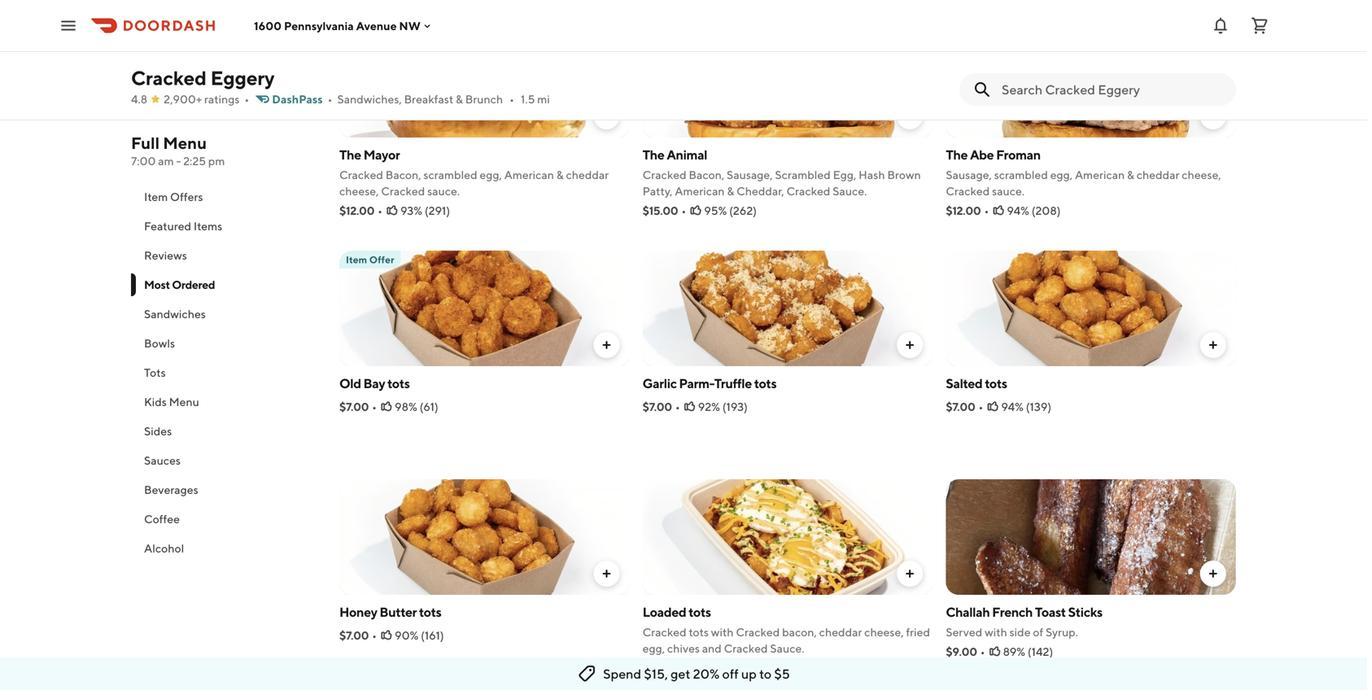 Task type: describe. For each thing, give the bounding box(es) containing it.
tots up (161)
[[419, 604, 441, 620]]

$7.00 • for honey
[[339, 629, 377, 642]]

Item Search search field
[[1002, 81, 1223, 98]]

(122)
[[728, 661, 753, 675]]

add item to cart image for garlic parm-truffle tots
[[904, 339, 917, 352]]

mi
[[537, 92, 550, 106]]

$12.00 for tots
[[643, 661, 678, 675]]

item for item offer
[[346, 254, 367, 265]]

pm
[[208, 154, 225, 168]]

$15,
[[644, 666, 668, 682]]

old bay tots image
[[339, 251, 630, 366]]

bowls button
[[131, 329, 320, 358]]

item for item offers
[[144, 190, 168, 203]]

the mayor image
[[339, 22, 630, 138]]

sandwiches,
[[337, 92, 402, 106]]

the animal image
[[643, 22, 933, 138]]

notification bell image
[[1211, 16, 1230, 35]]

add item to cart image for the mayor
[[600, 110, 613, 123]]

coffee button
[[131, 505, 320, 534]]

salted
[[946, 376, 982, 391]]

item offers button
[[131, 182, 320, 212]]

#1
[[346, 25, 357, 37]]

add item to cart image for the abe froman
[[1207, 110, 1220, 123]]

abe
[[970, 147, 994, 162]]

89% (142)
[[1003, 645, 1053, 658]]

92%
[[698, 400, 720, 413]]

sausage, inside the abe froman sausage, scrambled egg, american & cheddar cheese, cracked sauce.
[[946, 168, 992, 181]]

94% (208)
[[1007, 204, 1061, 217]]

cheese, for cracked
[[339, 184, 379, 198]]

bowls
[[144, 336, 175, 350]]

egg, inside loaded tots cracked tots with cracked bacon, cheddar cheese, fried egg, chives and cracked sauce.
[[643, 642, 665, 655]]

beverages
[[144, 483, 198, 496]]

89%
[[1003, 645, 1025, 658]]

side
[[1010, 625, 1031, 639]]

froman
[[996, 147, 1041, 162]]

bacon,
[[782, 625, 817, 639]]

cheese, inside loaded tots cracked tots with cracked bacon, cheddar cheese, fried egg, chives and cracked sauce.
[[864, 625, 904, 639]]

mayor
[[363, 147, 400, 162]]

sausage, inside the animal cracked bacon, sausage, scrambled egg, hash brown patty, american & cheddar, cracked sauce.
[[727, 168, 773, 181]]

and
[[702, 642, 722, 655]]

alcohol
[[144, 542, 184, 555]]

92% (193)
[[698, 400, 748, 413]]

0 items, open order cart image
[[1250, 16, 1269, 35]]

98%
[[395, 400, 417, 413]]

cracked eggery
[[131, 66, 275, 90]]

98% (61)
[[395, 400, 438, 413]]

$7.00 for honey
[[339, 629, 369, 642]]

featured items
[[144, 219, 222, 233]]

featured
[[144, 219, 191, 233]]

94% for the abe froman
[[1007, 204, 1029, 217]]

sticks
[[1068, 604, 1102, 620]]

of
[[1033, 625, 1043, 639]]

$7.00 for garlic
[[643, 400, 672, 413]]

• left 1.5
[[509, 92, 514, 106]]

sandwiches button
[[131, 299, 320, 329]]

$12.00 • for abe
[[946, 204, 989, 217]]

94% for loaded tots
[[704, 661, 726, 675]]

add item to cart image for loaded tots
[[904, 567, 917, 580]]

old bay tots
[[339, 376, 410, 391]]

$5
[[774, 666, 790, 682]]

scrambled for the abe froman
[[994, 168, 1048, 181]]

$9.00
[[946, 645, 977, 658]]

(262)
[[729, 204, 757, 217]]

scrambled for the mayor
[[423, 168, 477, 181]]

& inside the mayor cracked bacon, scrambled egg, american & cheddar cheese, cracked sauce.
[[556, 168, 564, 181]]

sandwiches
[[144, 307, 206, 321]]

menu for full
[[163, 133, 207, 153]]

featured items button
[[131, 212, 320, 241]]

brown
[[887, 168, 921, 181]]

tots right bay
[[387, 376, 410, 391]]

& inside the abe froman sausage, scrambled egg, american & cheddar cheese, cracked sauce.
[[1127, 168, 1134, 181]]

with inside challah french toast sticks served with side of syrup.
[[985, 625, 1007, 639]]

2:25
[[183, 154, 206, 168]]

animal
[[667, 147, 707, 162]]

$15.00 •
[[643, 204, 686, 217]]

am
[[158, 154, 174, 168]]

7:00
[[131, 154, 156, 168]]

1600 pennsylvania avenue nw
[[254, 19, 421, 32]]

sauce. for abe
[[992, 184, 1025, 198]]

sauces
[[144, 454, 181, 467]]

kids
[[144, 395, 167, 408]]

-
[[176, 154, 181, 168]]

challah
[[946, 604, 990, 620]]

the for the animal
[[643, 147, 664, 162]]

item offer
[[346, 254, 394, 265]]

$7.00 for salted
[[946, 400, 975, 413]]

challah french toast sticks image
[[946, 479, 1236, 595]]

coffee
[[144, 512, 180, 526]]

ratings
[[204, 92, 240, 106]]

tots
[[144, 366, 166, 379]]

item offers
[[144, 190, 203, 203]]

challah french toast sticks served with side of syrup.
[[946, 604, 1102, 639]]

94% (122)
[[704, 661, 753, 675]]

• for 90% (161)
[[372, 629, 377, 642]]

the for the abe froman
[[946, 147, 968, 162]]

• for 89% (142)
[[980, 645, 985, 658]]

1600 pennsylvania avenue nw button
[[254, 19, 434, 32]]

american for the abe froman
[[1075, 168, 1125, 181]]

tots button
[[131, 358, 320, 387]]

salted tots image
[[946, 251, 1236, 366]]

• for 93% (291)
[[378, 204, 382, 217]]

egg, for the mayor
[[480, 168, 502, 181]]

95% (262)
[[704, 204, 757, 217]]

(291)
[[425, 204, 450, 217]]

to
[[759, 666, 772, 682]]

$12.00 for abe
[[946, 204, 981, 217]]

1600
[[254, 19, 282, 32]]

items
[[194, 219, 222, 233]]

cracked inside the abe froman sausage, scrambled egg, american & cheddar cheese, cracked sauce.
[[946, 184, 990, 198]]

salted tots
[[946, 376, 1007, 391]]

cheddar for the mayor
[[566, 168, 609, 181]]

full
[[131, 133, 160, 153]]

93%
[[400, 204, 422, 217]]

bay
[[363, 376, 385, 391]]

1 vertical spatial 94%
[[1001, 400, 1024, 413]]

• for 95% (262)
[[681, 204, 686, 217]]

chives
[[667, 642, 700, 655]]

honey
[[339, 604, 377, 620]]



Task type: vqa. For each thing, say whether or not it's contained in the screenshot.


Task type: locate. For each thing, give the bounding box(es) containing it.
loaded tots cracked tots with cracked bacon, cheddar cheese, fried egg, chives and cracked sauce.
[[643, 604, 930, 655]]

sauce. for the animal
[[833, 184, 867, 198]]

cheddar inside loaded tots cracked tots with cracked bacon, cheddar cheese, fried egg, chives and cracked sauce.
[[819, 625, 862, 639]]

cheddar
[[566, 168, 609, 181], [1137, 168, 1179, 181], [819, 625, 862, 639]]

• down garlic
[[675, 400, 680, 413]]

• down salted tots
[[979, 400, 983, 413]]

spend $15, get 20% off up to $5
[[603, 666, 790, 682]]

2 bacon, from the left
[[689, 168, 724, 181]]

beverages button
[[131, 475, 320, 505]]

1 vertical spatial menu
[[169, 395, 199, 408]]

0 vertical spatial menu
[[163, 133, 207, 153]]

offer
[[369, 254, 394, 265]]

0 horizontal spatial sauce.
[[770, 642, 804, 655]]

94% left (139)
[[1001, 400, 1024, 413]]

0 vertical spatial 94%
[[1007, 204, 1029, 217]]

eggery
[[210, 66, 275, 90]]

1 scrambled from the left
[[423, 168, 477, 181]]

avenue
[[356, 19, 397, 32]]

$7.00 • for old
[[339, 400, 377, 413]]

90%
[[395, 629, 419, 642]]

french
[[992, 604, 1033, 620]]

1 horizontal spatial item
[[346, 254, 367, 265]]

1 vertical spatial add item to cart image
[[1207, 339, 1220, 352]]

90% (161)
[[395, 629, 444, 642]]

tots right truffle
[[754, 376, 777, 391]]

add item to cart image for honey butter tots
[[600, 567, 613, 580]]

most down reviews at the left top of the page
[[144, 278, 170, 291]]

loaded
[[643, 604, 686, 620]]

0 horizontal spatial bacon,
[[386, 168, 421, 181]]

2 sauce. from the left
[[992, 184, 1025, 198]]

bacon, down mayor
[[386, 168, 421, 181]]

truffle
[[714, 376, 752, 391]]

• left 93% on the top left of the page
[[378, 204, 382, 217]]

bacon, inside the mayor cracked bacon, scrambled egg, american & cheddar cheese, cracked sauce.
[[386, 168, 421, 181]]

1 vertical spatial most
[[144, 278, 170, 291]]

old
[[339, 376, 361, 391]]

sauce. inside the mayor cracked bacon, scrambled egg, american & cheddar cheese, cracked sauce.
[[427, 184, 460, 198]]

the abe froman sausage, scrambled egg, american & cheddar cheese, cracked sauce.
[[946, 147, 1221, 198]]

american inside the abe froman sausage, scrambled egg, american & cheddar cheese, cracked sauce.
[[1075, 168, 1125, 181]]

menu for kids
[[169, 395, 199, 408]]

cheese, inside the abe froman sausage, scrambled egg, american & cheddar cheese, cracked sauce.
[[1182, 168, 1221, 181]]

0 horizontal spatial item
[[144, 190, 168, 203]]

the abe froman image
[[946, 22, 1236, 138]]

cheese, for froman
[[1182, 168, 1221, 181]]

the inside the abe froman sausage, scrambled egg, american & cheddar cheese, cracked sauce.
[[946, 147, 968, 162]]

1 horizontal spatial cheddar
[[819, 625, 862, 639]]

tots right loaded
[[689, 604, 711, 620]]

reviews
[[144, 249, 187, 262]]

1 horizontal spatial sauce.
[[833, 184, 867, 198]]

american for the mayor
[[504, 168, 554, 181]]

get
[[671, 666, 690, 682]]

(208)
[[1032, 204, 1061, 217]]

scrambled inside the abe froman sausage, scrambled egg, american & cheddar cheese, cracked sauce.
[[994, 168, 1048, 181]]

0 horizontal spatial scrambled
[[423, 168, 477, 181]]

bacon, inside the animal cracked bacon, sausage, scrambled egg, hash brown patty, american & cheddar, cracked sauce.
[[689, 168, 724, 181]]

full menu 7:00 am - 2:25 pm
[[131, 133, 225, 168]]

2 horizontal spatial cheddar
[[1137, 168, 1179, 181]]

with up the and
[[711, 625, 734, 639]]

2 horizontal spatial cheese,
[[1182, 168, 1221, 181]]

sauce. up (291)
[[427, 184, 460, 198]]

breakfast
[[404, 92, 453, 106]]

• left 94% (208)
[[984, 204, 989, 217]]

$7.00
[[339, 400, 369, 413], [643, 400, 672, 413], [946, 400, 975, 413], [339, 629, 369, 642]]

2 horizontal spatial the
[[946, 147, 968, 162]]

2 horizontal spatial american
[[1075, 168, 1125, 181]]

2 vertical spatial cheese,
[[864, 625, 904, 639]]

cheese, inside the mayor cracked bacon, scrambled egg, american & cheddar cheese, cracked sauce.
[[339, 184, 379, 198]]

add item to cart image for the animal
[[904, 110, 917, 123]]

cheddar inside the mayor cracked bacon, scrambled egg, american & cheddar cheese, cracked sauce.
[[566, 168, 609, 181]]

$7.00 • down salted
[[946, 400, 983, 413]]

0 horizontal spatial cheddar
[[566, 168, 609, 181]]

egg, for the abe froman
[[1050, 168, 1073, 181]]

• down chives
[[681, 661, 686, 675]]

$7.00 • down honey
[[339, 629, 377, 642]]

butter
[[380, 604, 417, 620]]

sandwiches, breakfast & brunch • 1.5 mi
[[337, 92, 550, 106]]

$12.00 down abe
[[946, 204, 981, 217]]

sausage, up cheddar,
[[727, 168, 773, 181]]

most
[[359, 25, 383, 37], [144, 278, 170, 291]]

menu right kids
[[169, 395, 199, 408]]

the for the mayor
[[339, 147, 361, 162]]

2 with from the left
[[985, 625, 1007, 639]]

• for 98% (61)
[[372, 400, 377, 413]]

egg,
[[833, 168, 856, 181]]

1 horizontal spatial most
[[359, 25, 383, 37]]

sauce. for loaded tots
[[770, 642, 804, 655]]

1 horizontal spatial sauce.
[[992, 184, 1025, 198]]

1 with from the left
[[711, 625, 734, 639]]

1 horizontal spatial the
[[643, 147, 664, 162]]

dashpass •
[[272, 92, 332, 106]]

american inside the mayor cracked bacon, scrambled egg, american & cheddar cheese, cracked sauce.
[[504, 168, 554, 181]]

1 bacon, from the left
[[386, 168, 421, 181]]

$7.00 • for garlic
[[643, 400, 680, 413]]

(61)
[[420, 400, 438, 413]]

menu inside full menu 7:00 am - 2:25 pm
[[163, 133, 207, 153]]

cheddar,
[[737, 184, 784, 198]]

with
[[711, 625, 734, 639], [985, 625, 1007, 639]]

add item to cart image
[[1207, 110, 1220, 123], [1207, 339, 1220, 352], [904, 567, 917, 580]]

fried
[[906, 625, 930, 639]]

cheddar for the abe froman
[[1137, 168, 1179, 181]]

0 horizontal spatial $12.00 •
[[339, 204, 382, 217]]

sausage, down abe
[[946, 168, 992, 181]]

egg, inside the mayor cracked bacon, scrambled egg, american & cheddar cheese, cracked sauce.
[[480, 168, 502, 181]]

$12.00 up the item offer
[[339, 204, 374, 217]]

sides button
[[131, 417, 320, 446]]

•
[[244, 92, 249, 106], [328, 92, 332, 106], [509, 92, 514, 106], [378, 204, 382, 217], [681, 204, 686, 217], [984, 204, 989, 217], [372, 400, 377, 413], [675, 400, 680, 413], [979, 400, 983, 413], [372, 629, 377, 642], [980, 645, 985, 658], [681, 661, 686, 675]]

egg, up $15,
[[643, 642, 665, 655]]

0 vertical spatial most
[[359, 25, 383, 37]]

sauce. inside loaded tots cracked tots with cracked bacon, cheddar cheese, fried egg, chives and cracked sauce.
[[770, 642, 804, 655]]

item
[[144, 190, 168, 203], [346, 254, 367, 265]]

sides
[[144, 424, 172, 438]]

loaded tots image
[[643, 479, 933, 595]]

1 sauce. from the left
[[427, 184, 460, 198]]

94% left (208)
[[1007, 204, 1029, 217]]

parm-
[[679, 376, 714, 391]]

tots right salted
[[985, 376, 1007, 391]]

egg, inside the abe froman sausage, scrambled egg, american & cheddar cheese, cracked sauce.
[[1050, 168, 1073, 181]]

0 horizontal spatial the
[[339, 147, 361, 162]]

menu inside button
[[169, 395, 199, 408]]

scrambled down the 'froman'
[[994, 168, 1048, 181]]

the inside the mayor cracked bacon, scrambled egg, american & cheddar cheese, cracked sauce.
[[339, 147, 361, 162]]

1 horizontal spatial sausage,
[[946, 168, 992, 181]]

2,900+ ratings •
[[164, 92, 249, 106]]

scrambled up (291)
[[423, 168, 477, 181]]

$7.00 down garlic
[[643, 400, 672, 413]]

cracked
[[131, 66, 207, 90], [339, 168, 383, 181], [643, 168, 687, 181], [381, 184, 425, 198], [786, 184, 830, 198], [946, 184, 990, 198], [643, 625, 687, 639], [736, 625, 780, 639], [724, 642, 768, 655]]

2 sausage, from the left
[[946, 168, 992, 181]]

$7.00 • for salted
[[946, 400, 983, 413]]

scrambled inside the mayor cracked bacon, scrambled egg, american & cheddar cheese, cracked sauce.
[[423, 168, 477, 181]]

• down honey butter tots
[[372, 629, 377, 642]]

offers
[[170, 190, 203, 203]]

tots
[[387, 376, 410, 391], [754, 376, 777, 391], [985, 376, 1007, 391], [419, 604, 441, 620], [689, 604, 711, 620], [689, 625, 709, 639]]

• right '$9.00'
[[980, 645, 985, 658]]

item left offer on the left
[[346, 254, 367, 265]]

1 horizontal spatial $12.00 •
[[643, 661, 686, 675]]

patty,
[[643, 184, 673, 198]]

0 vertical spatial item
[[144, 190, 168, 203]]

1 horizontal spatial american
[[675, 184, 725, 198]]

tots up the and
[[689, 625, 709, 639]]

most right #1
[[359, 25, 383, 37]]

1.5
[[521, 92, 535, 106]]

1 vertical spatial cheese,
[[339, 184, 379, 198]]

brunch
[[465, 92, 503, 106]]

sauce.
[[427, 184, 460, 198], [992, 184, 1025, 198]]

the left animal
[[643, 147, 664, 162]]

add item to cart image for old bay tots
[[600, 339, 613, 352]]

served
[[946, 625, 982, 639]]

kids menu
[[144, 395, 199, 408]]

2 horizontal spatial $12.00
[[946, 204, 981, 217]]

$12.00 for mayor
[[339, 204, 374, 217]]

(142)
[[1028, 645, 1053, 658]]

$7.00 down honey
[[339, 629, 369, 642]]

dashpass
[[272, 92, 323, 106]]

hash
[[859, 168, 885, 181]]

1 horizontal spatial with
[[985, 625, 1007, 639]]

menu
[[163, 133, 207, 153], [169, 395, 199, 408]]

0 horizontal spatial egg,
[[480, 168, 502, 181]]

scrambled
[[423, 168, 477, 181], [994, 168, 1048, 181]]

2 horizontal spatial $12.00 •
[[946, 204, 989, 217]]

2 scrambled from the left
[[994, 168, 1048, 181]]

sauce. down bacon, at the right of page
[[770, 642, 804, 655]]

sausage,
[[727, 168, 773, 181], [946, 168, 992, 181]]

item left the offers at the left top of the page
[[144, 190, 168, 203]]

nw
[[399, 19, 421, 32]]

the left mayor
[[339, 147, 361, 162]]

add item to cart image for salted tots
[[1207, 339, 1220, 352]]

• for 94% (208)
[[984, 204, 989, 217]]

bacon, down animal
[[689, 168, 724, 181]]

garlic parm-truffle tots image
[[643, 251, 933, 366]]

sauces button
[[131, 446, 320, 475]]

0 horizontal spatial cheese,
[[339, 184, 379, 198]]

$12.00 • for tots
[[643, 661, 686, 675]]

95%
[[704, 204, 727, 217]]

• down eggery
[[244, 92, 249, 106]]

1 sausage, from the left
[[727, 168, 773, 181]]

$7.00 down salted
[[946, 400, 975, 413]]

94% (139)
[[1001, 400, 1052, 413]]

american
[[504, 168, 554, 181], [1075, 168, 1125, 181], [675, 184, 725, 198]]

1 horizontal spatial scrambled
[[994, 168, 1048, 181]]

garlic parm-truffle tots
[[643, 376, 777, 391]]

sauce. for mayor
[[427, 184, 460, 198]]

sauce. inside the abe froman sausage, scrambled egg, american & cheddar cheese, cracked sauce.
[[992, 184, 1025, 198]]

2 vertical spatial add item to cart image
[[904, 567, 917, 580]]

with left side
[[985, 625, 1007, 639]]

94% down the and
[[704, 661, 726, 675]]

$12.00
[[339, 204, 374, 217], [946, 204, 981, 217], [643, 661, 678, 675]]

$7.00 • down garlic
[[643, 400, 680, 413]]

• right $15.00
[[681, 204, 686, 217]]

ordered
[[172, 278, 215, 291]]

off
[[722, 666, 739, 682]]

cheese,
[[1182, 168, 1221, 181], [339, 184, 379, 198], [864, 625, 904, 639]]

0 vertical spatial cheese,
[[1182, 168, 1221, 181]]

liked
[[385, 25, 411, 37]]

add item to cart image for challah french toast sticks
[[1207, 567, 1220, 580]]

0 horizontal spatial sausage,
[[727, 168, 773, 181]]

alcohol button
[[131, 534, 320, 563]]

1 vertical spatial sauce.
[[770, 642, 804, 655]]

$7.00 • down old
[[339, 400, 377, 413]]

scrambled
[[775, 168, 831, 181]]

1 horizontal spatial egg,
[[643, 642, 665, 655]]

0 horizontal spatial most
[[144, 278, 170, 291]]

$15.00
[[643, 204, 678, 217]]

menu up -
[[163, 133, 207, 153]]

1 horizontal spatial bacon,
[[689, 168, 724, 181]]

bacon, for the mayor
[[386, 168, 421, 181]]

sauce. down egg,
[[833, 184, 867, 198]]

honey butter tots image
[[339, 479, 630, 595]]

• for 92% (193)
[[675, 400, 680, 413]]

1 vertical spatial item
[[346, 254, 367, 265]]

garlic
[[643, 376, 677, 391]]

up
[[741, 666, 757, 682]]

$7.00 for old
[[339, 400, 369, 413]]

spend
[[603, 666, 641, 682]]

• right 'dashpass'
[[328, 92, 332, 106]]

egg,
[[480, 168, 502, 181], [1050, 168, 1073, 181], [643, 642, 665, 655]]

& inside the animal cracked bacon, sausage, scrambled egg, hash brown patty, american & cheddar, cracked sauce.
[[727, 184, 734, 198]]

1 horizontal spatial cheese,
[[864, 625, 904, 639]]

$12.00 • up the item offer
[[339, 204, 382, 217]]

(193)
[[722, 400, 748, 413]]

2 horizontal spatial egg,
[[1050, 168, 1073, 181]]

sauce. up 94% (208)
[[992, 184, 1025, 198]]

american inside the animal cracked bacon, sausage, scrambled egg, hash brown patty, american & cheddar, cracked sauce.
[[675, 184, 725, 198]]

0 vertical spatial sauce.
[[833, 184, 867, 198]]

item inside button
[[144, 190, 168, 203]]

$12.00 • down chives
[[643, 661, 686, 675]]

$12.00 • for mayor
[[339, 204, 382, 217]]

1 horizontal spatial $12.00
[[643, 661, 678, 675]]

• down old bay tots
[[372, 400, 377, 413]]

0 horizontal spatial sauce.
[[427, 184, 460, 198]]

• for 94% (139)
[[979, 400, 983, 413]]

the
[[339, 147, 361, 162], [643, 147, 664, 162], [946, 147, 968, 162]]

egg, down brunch
[[480, 168, 502, 181]]

3 the from the left
[[946, 147, 968, 162]]

$12.00 • down abe
[[946, 204, 989, 217]]

cheddar inside the abe froman sausage, scrambled egg, american & cheddar cheese, cracked sauce.
[[1137, 168, 1179, 181]]

the inside the animal cracked bacon, sausage, scrambled egg, hash brown patty, american & cheddar, cracked sauce.
[[643, 147, 664, 162]]

1 the from the left
[[339, 147, 361, 162]]

honey butter tots
[[339, 604, 441, 620]]

$12.00 •
[[339, 204, 382, 217], [946, 204, 989, 217], [643, 661, 686, 675]]

0 horizontal spatial american
[[504, 168, 554, 181]]

$12.00 down chives
[[643, 661, 678, 675]]

$7.00 down old
[[339, 400, 369, 413]]

reviews button
[[131, 241, 320, 270]]

the left abe
[[946, 147, 968, 162]]

2 vertical spatial 94%
[[704, 661, 726, 675]]

bacon, for the animal
[[689, 168, 724, 181]]

2 the from the left
[[643, 147, 664, 162]]

egg, up (208)
[[1050, 168, 1073, 181]]

sauce. inside the animal cracked bacon, sausage, scrambled egg, hash brown patty, american & cheddar, cracked sauce.
[[833, 184, 867, 198]]

0 horizontal spatial $12.00
[[339, 204, 374, 217]]

open menu image
[[59, 16, 78, 35]]

0 horizontal spatial with
[[711, 625, 734, 639]]

toast
[[1035, 604, 1066, 620]]

add item to cart image
[[600, 110, 613, 123], [904, 110, 917, 123], [600, 339, 613, 352], [904, 339, 917, 352], [600, 567, 613, 580], [1207, 567, 1220, 580]]

• for 94% (122)
[[681, 661, 686, 675]]

0 vertical spatial add item to cart image
[[1207, 110, 1220, 123]]

with inside loaded tots cracked tots with cracked bacon, cheddar cheese, fried egg, chives and cracked sauce.
[[711, 625, 734, 639]]



